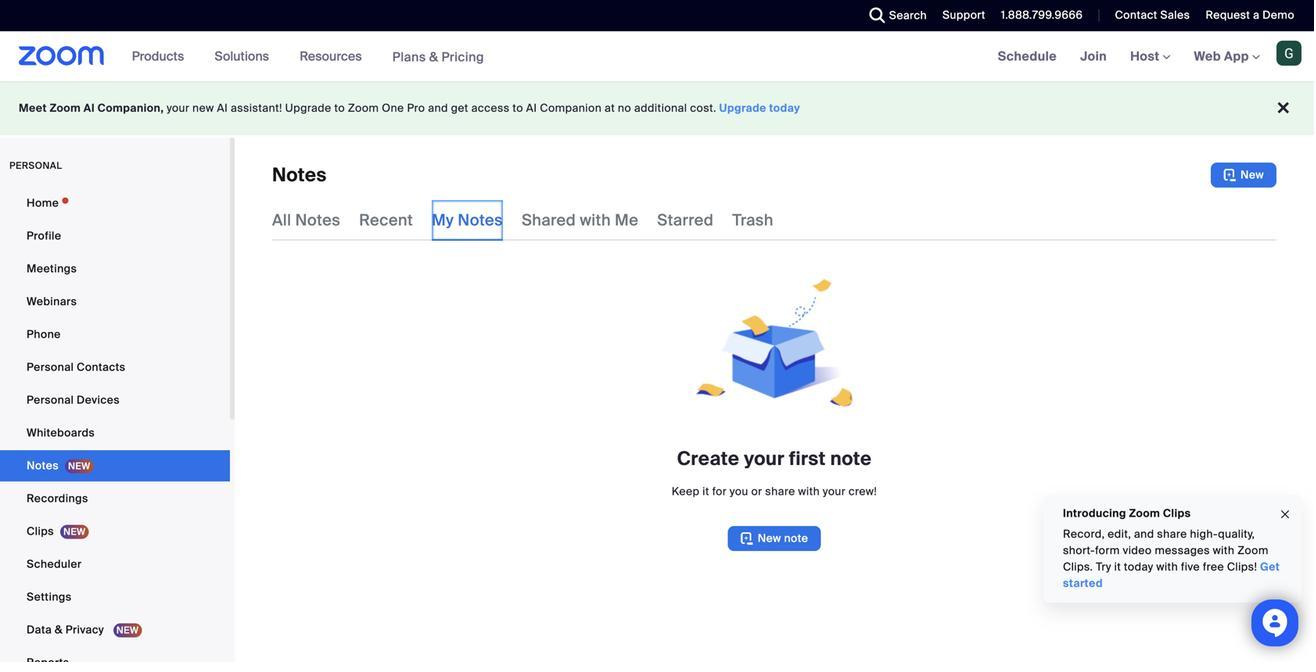 Task type: vqa. For each thing, say whether or not it's contained in the screenshot.
INVITED within the popup button
no



Task type: describe. For each thing, give the bounding box(es) containing it.
recordings link
[[0, 484, 230, 515]]

demo
[[1263, 8, 1295, 22]]

home link
[[0, 188, 230, 219]]

2 vertical spatial your
[[823, 485, 846, 499]]

schedule link
[[987, 31, 1069, 81]]

for
[[713, 485, 727, 499]]

companion,
[[98, 101, 164, 115]]

starred
[[658, 211, 714, 230]]

profile link
[[0, 221, 230, 252]]

solutions
[[215, 48, 269, 65]]

five
[[1182, 560, 1201, 575]]

search button
[[858, 0, 931, 31]]

profile picture image
[[1277, 41, 1302, 66]]

scheduler link
[[0, 549, 230, 581]]

introducing zoom clips
[[1064, 507, 1192, 521]]

& for plans
[[429, 49, 439, 65]]

web app
[[1195, 48, 1250, 65]]

get
[[451, 101, 469, 115]]

whiteboards
[[27, 426, 95, 441]]

contact
[[1116, 8, 1158, 22]]

webinars link
[[0, 286, 230, 318]]

1 to from the left
[[335, 101, 345, 115]]

started
[[1064, 577, 1104, 591]]

meet zoom ai companion, your new ai assistant! upgrade to zoom one pro and get access to ai companion at no additional cost. upgrade today
[[19, 101, 801, 115]]

video
[[1123, 544, 1153, 558]]

today inside the record, edit, and share high-quality, short-form video messages with zoom clips. try it today with five free clips!
[[1125, 560, 1154, 575]]

host
[[1131, 48, 1163, 65]]

and inside the record, edit, and share high-quality, short-form video messages with zoom clips. try it today with five free clips!
[[1135, 527, 1155, 542]]

notes right my
[[458, 211, 503, 230]]

data
[[27, 623, 52, 638]]

share inside the record, edit, and share high-quality, short-form video messages with zoom clips. try it today with five free clips!
[[1158, 527, 1188, 542]]

new note button
[[728, 527, 821, 552]]

keep
[[672, 485, 700, 499]]

notes inside the personal menu menu
[[27, 459, 59, 473]]

data & privacy
[[27, 623, 107, 638]]

data & privacy link
[[0, 615, 230, 646]]

whiteboards link
[[0, 418, 230, 449]]

meet zoom ai companion, footer
[[0, 81, 1315, 135]]

messages
[[1155, 544, 1211, 558]]

all
[[272, 211, 291, 230]]

join
[[1081, 48, 1108, 65]]

scheduler
[[27, 558, 82, 572]]

sales
[[1161, 8, 1191, 22]]

with down messages
[[1157, 560, 1179, 575]]

new
[[193, 101, 214, 115]]

privacy
[[66, 623, 104, 638]]

notes right 'all'
[[295, 211, 341, 230]]

get
[[1261, 560, 1281, 575]]

meetings link
[[0, 254, 230, 285]]

record, edit, and share high-quality, short-form video messages with zoom clips. try it today with five free clips!
[[1064, 527, 1269, 575]]

additional
[[635, 101, 688, 115]]

new note
[[758, 532, 809, 546]]

with down first on the right of page
[[799, 485, 820, 499]]

clips link
[[0, 517, 230, 548]]

cost.
[[690, 101, 717, 115]]

recordings
[[27, 492, 88, 506]]

zoom left 'one'
[[348, 101, 379, 115]]

no
[[618, 101, 632, 115]]

clips.
[[1064, 560, 1094, 575]]

schedule
[[998, 48, 1057, 65]]

free
[[1204, 560, 1225, 575]]

products button
[[132, 31, 191, 81]]

0 horizontal spatial share
[[766, 485, 796, 499]]

me
[[615, 211, 639, 230]]

contacts
[[77, 360, 126, 375]]

zoom inside the record, edit, and share high-quality, short-form video messages with zoom clips. try it today with five free clips!
[[1238, 544, 1269, 558]]

resources
[[300, 48, 362, 65]]

& for data
[[55, 623, 63, 638]]

a
[[1254, 8, 1260, 22]]

my
[[432, 211, 454, 230]]

create
[[677, 447, 740, 472]]

edit,
[[1108, 527, 1132, 542]]

your inside meet zoom ai companion, footer
[[167, 101, 190, 115]]

phone link
[[0, 319, 230, 351]]

get started link
[[1064, 560, 1281, 591]]

recent
[[359, 211, 413, 230]]

first
[[790, 447, 826, 472]]

profile
[[27, 229, 61, 243]]

meetings navigation
[[987, 31, 1315, 83]]

or
[[752, 485, 763, 499]]

1 upgrade from the left
[[285, 101, 332, 115]]

home
[[27, 196, 59, 211]]

shared with me
[[522, 211, 639, 230]]

personal contacts
[[27, 360, 126, 375]]

trash
[[733, 211, 774, 230]]

settings
[[27, 590, 72, 605]]

plans & pricing
[[393, 49, 484, 65]]

keep it for you or share with your crew!
[[672, 485, 878, 499]]

solutions button
[[215, 31, 276, 81]]

personal
[[9, 160, 62, 172]]



Task type: locate. For each thing, give the bounding box(es) containing it.
upgrade right cost.
[[720, 101, 767, 115]]

personal
[[27, 360, 74, 375], [27, 393, 74, 408]]

your up or
[[744, 447, 785, 472]]

clips
[[1164, 507, 1192, 521], [27, 525, 54, 539]]

0 vertical spatial personal
[[27, 360, 74, 375]]

zoom up clips!
[[1238, 544, 1269, 558]]

personal devices
[[27, 393, 120, 408]]

zoom
[[50, 101, 81, 115], [348, 101, 379, 115], [1130, 507, 1161, 521], [1238, 544, 1269, 558]]

personal devices link
[[0, 385, 230, 416]]

one
[[382, 101, 404, 115]]

to
[[335, 101, 345, 115], [513, 101, 523, 115]]

1 vertical spatial your
[[744, 447, 785, 472]]

at
[[605, 101, 615, 115]]

web
[[1195, 48, 1222, 65]]

assistant!
[[231, 101, 282, 115]]

your left "new"
[[167, 101, 190, 115]]

0 horizontal spatial note
[[785, 532, 809, 546]]

search
[[890, 8, 927, 23]]

quality,
[[1219, 527, 1256, 542]]

webinars
[[27, 295, 77, 309]]

banner containing products
[[0, 31, 1315, 83]]

personal contacts link
[[0, 352, 230, 383]]

0 vertical spatial and
[[428, 101, 448, 115]]

share
[[766, 485, 796, 499], [1158, 527, 1188, 542]]

with left me
[[580, 211, 611, 230]]

upgrade
[[285, 101, 332, 115], [720, 101, 767, 115]]

request a demo
[[1206, 8, 1295, 22]]

0 horizontal spatial ai
[[84, 101, 95, 115]]

1 horizontal spatial today
[[1125, 560, 1154, 575]]

your left crew!
[[823, 485, 846, 499]]

web app button
[[1195, 48, 1261, 65]]

1 vertical spatial and
[[1135, 527, 1155, 542]]

and left get
[[428, 101, 448, 115]]

upgrade today link
[[720, 101, 801, 115]]

new for new note
[[758, 532, 782, 546]]

personal for personal devices
[[27, 393, 74, 408]]

1 horizontal spatial new
[[1241, 168, 1265, 182]]

2 horizontal spatial ai
[[526, 101, 537, 115]]

your
[[167, 101, 190, 115], [744, 447, 785, 472], [823, 485, 846, 499]]

pricing
[[442, 49, 484, 65]]

pro
[[407, 101, 425, 115]]

ai left "companion"
[[526, 101, 537, 115]]

0 horizontal spatial your
[[167, 101, 190, 115]]

clips inside the personal menu menu
[[27, 525, 54, 539]]

resources button
[[300, 31, 369, 81]]

plans & pricing link
[[393, 49, 484, 65], [393, 49, 484, 65]]

0 vertical spatial your
[[167, 101, 190, 115]]

0 vertical spatial clips
[[1164, 507, 1192, 521]]

request
[[1206, 8, 1251, 22]]

ai
[[84, 101, 95, 115], [217, 101, 228, 115], [526, 101, 537, 115]]

1 horizontal spatial and
[[1135, 527, 1155, 542]]

2 upgrade from the left
[[720, 101, 767, 115]]

personal up whiteboards
[[27, 393, 74, 408]]

1 vertical spatial &
[[55, 623, 63, 638]]

1 horizontal spatial your
[[744, 447, 785, 472]]

0 horizontal spatial &
[[55, 623, 63, 638]]

record,
[[1064, 527, 1105, 542]]

1 horizontal spatial share
[[1158, 527, 1188, 542]]

& inside data & privacy link
[[55, 623, 63, 638]]

0 horizontal spatial and
[[428, 101, 448, 115]]

plans
[[393, 49, 426, 65]]

share right or
[[766, 485, 796, 499]]

note inside button
[[785, 532, 809, 546]]

clips up high-
[[1164, 507, 1192, 521]]

shared
[[522, 211, 576, 230]]

phone
[[27, 328, 61, 342]]

zoom logo image
[[19, 46, 105, 66]]

1.888.799.9666
[[1002, 8, 1084, 22]]

close image
[[1280, 506, 1292, 524]]

support
[[943, 8, 986, 22]]

app
[[1225, 48, 1250, 65]]

crew!
[[849, 485, 878, 499]]

1 vertical spatial new
[[758, 532, 782, 546]]

3 ai from the left
[[526, 101, 537, 115]]

to down resources dropdown button
[[335, 101, 345, 115]]

notes link
[[0, 451, 230, 482]]

personal inside personal contacts link
[[27, 360, 74, 375]]

meet
[[19, 101, 47, 115]]

contact sales link
[[1104, 0, 1195, 31], [1116, 8, 1191, 22]]

with up free
[[1214, 544, 1235, 558]]

it
[[703, 485, 710, 499], [1115, 560, 1122, 575]]

personal for personal contacts
[[27, 360, 74, 375]]

0 horizontal spatial upgrade
[[285, 101, 332, 115]]

clips!
[[1228, 560, 1258, 575]]

today inside meet zoom ai companion, footer
[[770, 101, 801, 115]]

2 horizontal spatial your
[[823, 485, 846, 499]]

0 horizontal spatial today
[[770, 101, 801, 115]]

you
[[730, 485, 749, 499]]

create your first note
[[677, 447, 872, 472]]

note up crew!
[[831, 447, 872, 472]]

notes up all notes
[[272, 163, 327, 187]]

new
[[1241, 168, 1265, 182], [758, 532, 782, 546]]

1 vertical spatial share
[[1158, 527, 1188, 542]]

companion
[[540, 101, 602, 115]]

1 horizontal spatial upgrade
[[720, 101, 767, 115]]

2 to from the left
[[513, 101, 523, 115]]

to right the access on the top
[[513, 101, 523, 115]]

& right plans
[[429, 49, 439, 65]]

tabs of all notes page tab list
[[272, 200, 774, 241]]

access
[[472, 101, 510, 115]]

0 horizontal spatial clips
[[27, 525, 54, 539]]

share up messages
[[1158, 527, 1188, 542]]

1 horizontal spatial ai
[[217, 101, 228, 115]]

ai right "new"
[[217, 101, 228, 115]]

products
[[132, 48, 184, 65]]

get started
[[1064, 560, 1281, 591]]

devices
[[77, 393, 120, 408]]

all notes
[[272, 211, 341, 230]]

personal down phone
[[27, 360, 74, 375]]

1 vertical spatial today
[[1125, 560, 1154, 575]]

1 vertical spatial clips
[[27, 525, 54, 539]]

& inside 'product information' navigation
[[429, 49, 439, 65]]

0 vertical spatial share
[[766, 485, 796, 499]]

join link
[[1069, 31, 1119, 81]]

note down keep it for you or share with your crew!
[[785, 532, 809, 546]]

it right try
[[1115, 560, 1122, 575]]

host button
[[1131, 48, 1171, 65]]

0 horizontal spatial to
[[335, 101, 345, 115]]

new button
[[1211, 163, 1277, 188]]

0 horizontal spatial new
[[758, 532, 782, 546]]

ai left the companion,
[[84, 101, 95, 115]]

1 personal from the top
[[27, 360, 74, 375]]

1 vertical spatial note
[[785, 532, 809, 546]]

2 personal from the top
[[27, 393, 74, 408]]

zoom right meet
[[50, 101, 81, 115]]

1 ai from the left
[[84, 101, 95, 115]]

upgrade down 'product information' navigation
[[285, 101, 332, 115]]

today
[[770, 101, 801, 115], [1125, 560, 1154, 575]]

0 vertical spatial it
[[703, 485, 710, 499]]

settings link
[[0, 582, 230, 614]]

request a demo link
[[1195, 0, 1315, 31], [1206, 8, 1295, 22]]

introducing
[[1064, 507, 1127, 521]]

it left for
[[703, 485, 710, 499]]

1.888.799.9666 button up schedule link
[[1002, 8, 1084, 22]]

and inside meet zoom ai companion, footer
[[428, 101, 448, 115]]

1 horizontal spatial clips
[[1164, 507, 1192, 521]]

1 horizontal spatial it
[[1115, 560, 1122, 575]]

product information navigation
[[120, 31, 496, 83]]

notes up recordings
[[27, 459, 59, 473]]

0 vertical spatial note
[[831, 447, 872, 472]]

personal inside personal devices 'link'
[[27, 393, 74, 408]]

and up the video at the right of the page
[[1135, 527, 1155, 542]]

with inside tabs of all notes page tab list
[[580, 211, 611, 230]]

& right data
[[55, 623, 63, 638]]

my notes
[[432, 211, 503, 230]]

0 vertical spatial new
[[1241, 168, 1265, 182]]

1.888.799.9666 button up schedule
[[990, 0, 1087, 31]]

0 horizontal spatial it
[[703, 485, 710, 499]]

&
[[429, 49, 439, 65], [55, 623, 63, 638]]

2 ai from the left
[[217, 101, 228, 115]]

notes
[[272, 163, 327, 187], [295, 211, 341, 230], [458, 211, 503, 230], [27, 459, 59, 473]]

new for new
[[1241, 168, 1265, 182]]

1 horizontal spatial to
[[513, 101, 523, 115]]

1 vertical spatial it
[[1115, 560, 1122, 575]]

0 vertical spatial &
[[429, 49, 439, 65]]

contact sales
[[1116, 8, 1191, 22]]

it inside the record, edit, and share high-quality, short-form video messages with zoom clips. try it today with five free clips!
[[1115, 560, 1122, 575]]

0 vertical spatial today
[[770, 101, 801, 115]]

1 horizontal spatial note
[[831, 447, 872, 472]]

banner
[[0, 31, 1315, 83]]

personal menu menu
[[0, 188, 230, 663]]

1 horizontal spatial &
[[429, 49, 439, 65]]

zoom up edit,
[[1130, 507, 1161, 521]]

try
[[1097, 560, 1112, 575]]

clips up scheduler on the bottom left
[[27, 525, 54, 539]]

1 vertical spatial personal
[[27, 393, 74, 408]]

high-
[[1191, 527, 1219, 542]]



